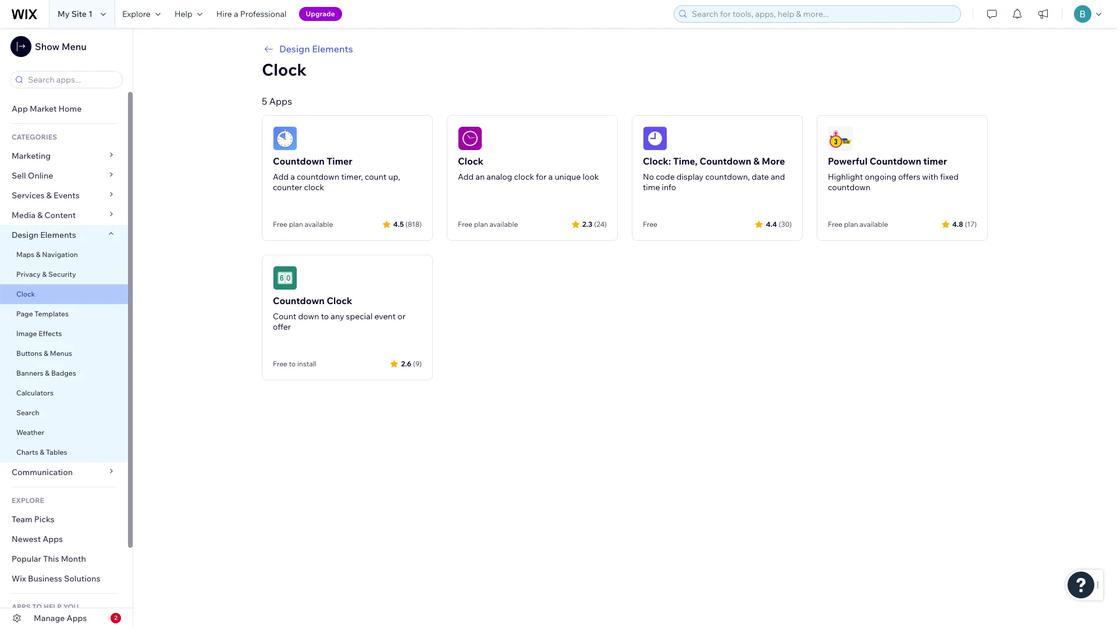 Task type: locate. For each thing, give the bounding box(es) containing it.
maps & navigation link
[[0, 245, 128, 265]]

security
[[48, 270, 76, 279]]

0 horizontal spatial to
[[289, 360, 296, 369]]

countdown inside clock: time, countdown & more no code display countdown, date and time info
[[700, 155, 752, 167]]

0 horizontal spatial add
[[273, 172, 289, 182]]

event
[[375, 311, 396, 322]]

online
[[28, 171, 53, 181]]

1 horizontal spatial countdown
[[829, 182, 871, 193]]

free plan available down an
[[458, 220, 518, 229]]

clock
[[514, 172, 534, 182], [304, 182, 324, 193]]

elements down upgrade button
[[312, 43, 353, 55]]

& left badges
[[45, 369, 50, 378]]

privacy & security
[[16, 270, 76, 279]]

free
[[273, 220, 288, 229], [458, 220, 473, 229], [643, 220, 658, 229], [829, 220, 843, 229], [273, 360, 288, 369]]

0 horizontal spatial elements
[[40, 230, 76, 240]]

privacy
[[16, 270, 41, 279]]

design elements down upgrade button
[[279, 43, 353, 55]]

buttons & menus
[[16, 349, 72, 358]]

page
[[16, 310, 33, 318]]

design up maps
[[12, 230, 38, 240]]

2.3
[[583, 220, 593, 229]]

2 horizontal spatial free plan available
[[829, 220, 889, 229]]

3 free plan available from the left
[[829, 220, 889, 229]]

1 horizontal spatial elements
[[312, 43, 353, 55]]

upgrade
[[306, 9, 335, 18]]

banners
[[16, 369, 43, 378]]

(24)
[[595, 220, 607, 229]]

2 free plan available from the left
[[458, 220, 518, 229]]

0 vertical spatial apps
[[269, 95, 292, 107]]

countdown
[[297, 172, 340, 182], [829, 182, 871, 193]]

0 vertical spatial design elements
[[279, 43, 353, 55]]

clock up any in the left of the page
[[327, 295, 353, 307]]

image
[[16, 330, 37, 338]]

& right privacy
[[42, 270, 47, 279]]

communication
[[12, 468, 75, 478]]

4.5 (818)
[[393, 220, 422, 229]]

design down upgrade button
[[279, 43, 310, 55]]

media & content
[[12, 210, 76, 221]]

special
[[346, 311, 373, 322]]

a down 'countdown timer logo'
[[291, 172, 295, 182]]

templates
[[35, 310, 69, 318]]

apps for 5 apps
[[269, 95, 292, 107]]

1 free plan available from the left
[[273, 220, 333, 229]]

media
[[12, 210, 36, 221]]

services
[[12, 190, 45, 201]]

picks
[[34, 515, 55, 525]]

1 horizontal spatial a
[[291, 172, 295, 182]]

help
[[44, 603, 62, 612]]

a right hire
[[234, 9, 238, 19]]

1 vertical spatial design elements
[[12, 230, 76, 240]]

down
[[298, 311, 319, 322]]

2 plan from the left
[[474, 220, 488, 229]]

free for clock
[[458, 220, 473, 229]]

available down analog
[[490, 220, 518, 229]]

2 horizontal spatial plan
[[845, 220, 859, 229]]

free plan available for timer
[[273, 220, 333, 229]]

elements
[[312, 43, 353, 55], [40, 230, 76, 240]]

2.6
[[401, 360, 412, 368]]

1 horizontal spatial apps
[[67, 614, 87, 624]]

0 horizontal spatial countdown
[[297, 172, 340, 182]]

offers
[[899, 172, 921, 182]]

0 horizontal spatial clock
[[304, 182, 324, 193]]

page templates
[[16, 310, 70, 318]]

a right for
[[549, 172, 553, 182]]

1 horizontal spatial add
[[458, 172, 474, 182]]

categories
[[12, 133, 57, 141]]

free for powerful countdown timer
[[829, 220, 843, 229]]

1 vertical spatial design
[[12, 230, 38, 240]]

design elements up maps & navigation
[[12, 230, 76, 240]]

communication link
[[0, 463, 128, 483]]

2 add from the left
[[458, 172, 474, 182]]

add inside countdown timer add a countdown timer, count up, counter clock
[[273, 172, 289, 182]]

& left tables
[[40, 448, 44, 457]]

or
[[398, 311, 406, 322]]

market
[[30, 104, 57, 114]]

image effects link
[[0, 324, 128, 344]]

2 horizontal spatial available
[[860, 220, 889, 229]]

clock right the counter
[[304, 182, 324, 193]]

my
[[58, 9, 70, 19]]

show menu
[[35, 41, 87, 52]]

clock inside countdown timer add a countdown timer, count up, counter clock
[[304, 182, 324, 193]]

available for timer
[[305, 220, 333, 229]]

countdown timer add a countdown timer, count up, counter clock
[[273, 155, 400, 193]]

content
[[45, 210, 76, 221]]

upgrade button
[[299, 7, 342, 21]]

countdown up offers
[[870, 155, 922, 167]]

0 vertical spatial design
[[279, 43, 310, 55]]

0 horizontal spatial design
[[12, 230, 38, 240]]

free down the counter
[[273, 220, 288, 229]]

to inside countdown clock count down to any special event or offer
[[321, 311, 329, 322]]

5
[[262, 95, 267, 107]]

show
[[35, 41, 60, 52]]

0 vertical spatial to
[[321, 311, 329, 322]]

charts & tables
[[16, 448, 67, 457]]

3 plan from the left
[[845, 220, 859, 229]]

sidebar element
[[0, 28, 133, 629]]

free left the install
[[273, 360, 288, 369]]

charts
[[16, 448, 38, 457]]

free right (818)
[[458, 220, 473, 229]]

tables
[[46, 448, 67, 457]]

1 vertical spatial apps
[[43, 534, 63, 545]]

fixed
[[941, 172, 959, 182]]

countdown
[[273, 155, 325, 167], [700, 155, 752, 167], [870, 155, 922, 167], [273, 295, 325, 307]]

a
[[234, 9, 238, 19], [291, 172, 295, 182], [549, 172, 553, 182]]

solutions
[[64, 574, 101, 585]]

countdown up countdown,
[[700, 155, 752, 167]]

services & events link
[[0, 186, 128, 206]]

add down 'countdown timer logo'
[[273, 172, 289, 182]]

free plan available down highlight
[[829, 220, 889, 229]]

menu
[[62, 41, 87, 52]]

banners & badges link
[[0, 364, 128, 384]]

2 horizontal spatial apps
[[269, 95, 292, 107]]

professional
[[240, 9, 287, 19]]

1 horizontal spatial plan
[[474, 220, 488, 229]]

clock up 5 apps on the left top
[[262, 59, 307, 80]]

apps up 'this'
[[43, 534, 63, 545]]

sell
[[12, 171, 26, 181]]

& up date
[[754, 155, 760, 167]]

2
[[114, 615, 118, 622]]

elements inside sidebar element
[[40, 230, 76, 240]]

1 vertical spatial elements
[[40, 230, 76, 240]]

clock left for
[[514, 172, 534, 182]]

plan down the counter
[[289, 220, 303, 229]]

1 horizontal spatial clock
[[514, 172, 534, 182]]

maps & navigation
[[16, 250, 78, 259]]

1 available from the left
[[305, 220, 333, 229]]

0 horizontal spatial design elements
[[12, 230, 76, 240]]

elements up navigation
[[40, 230, 76, 240]]

apps for manage apps
[[67, 614, 87, 624]]

countdown inside powerful countdown timer highlight ongoing offers with fixed countdown
[[870, 155, 922, 167]]

& right maps
[[36, 250, 41, 259]]

countdown down timer
[[297, 172, 340, 182]]

1 horizontal spatial to
[[321, 311, 329, 322]]

plan down highlight
[[845, 220, 859, 229]]

1 horizontal spatial available
[[490, 220, 518, 229]]

0 horizontal spatial available
[[305, 220, 333, 229]]

look
[[583, 172, 599, 182]]

1 add from the left
[[273, 172, 289, 182]]

count
[[365, 172, 387, 182]]

weather link
[[0, 423, 128, 443]]

clock: time, countdown & more logo image
[[643, 126, 668, 151]]

apps inside "link"
[[43, 534, 63, 545]]

up,
[[389, 172, 400, 182]]

& left menus
[[44, 349, 48, 358]]

0 horizontal spatial plan
[[289, 220, 303, 229]]

to left the install
[[289, 360, 296, 369]]

0 horizontal spatial apps
[[43, 534, 63, 545]]

1 vertical spatial design elements link
[[0, 225, 128, 245]]

add left an
[[458, 172, 474, 182]]

apps right the 5
[[269, 95, 292, 107]]

free down highlight
[[829, 220, 843, 229]]

0 horizontal spatial free plan available
[[273, 220, 333, 229]]

for
[[536, 172, 547, 182]]

clock up page
[[16, 290, 35, 299]]

to left any in the left of the page
[[321, 311, 329, 322]]

2 available from the left
[[490, 220, 518, 229]]

clock logo image
[[458, 126, 483, 151]]

0 horizontal spatial design elements link
[[0, 225, 128, 245]]

date
[[752, 172, 769, 182]]

clock add an analog clock for a unique look
[[458, 155, 599, 182]]

plan for timer
[[289, 220, 303, 229]]

& for tables
[[40, 448, 44, 457]]

(9)
[[413, 360, 422, 368]]

1 horizontal spatial design elements link
[[262, 42, 989, 56]]

plan for countdown
[[845, 220, 859, 229]]

& left events
[[46, 190, 52, 201]]

&
[[754, 155, 760, 167], [46, 190, 52, 201], [37, 210, 43, 221], [36, 250, 41, 259], [42, 270, 47, 279], [44, 349, 48, 358], [45, 369, 50, 378], [40, 448, 44, 457]]

countdown down 'countdown timer logo'
[[273, 155, 325, 167]]

powerful countdown timer logo image
[[829, 126, 853, 151]]

countdown up down on the left of page
[[273, 295, 325, 307]]

apps down you
[[67, 614, 87, 624]]

(17)
[[966, 220, 978, 229]]

plan down an
[[474, 220, 488, 229]]

2 vertical spatial apps
[[67, 614, 87, 624]]

4.5
[[393, 220, 404, 229]]

and
[[771, 172, 786, 182]]

count
[[273, 311, 296, 322]]

clock up an
[[458, 155, 484, 167]]

apps
[[269, 95, 292, 107], [43, 534, 63, 545], [67, 614, 87, 624]]

clock inside "clock add an analog clock for a unique look"
[[514, 172, 534, 182]]

1 plan from the left
[[289, 220, 303, 229]]

2 horizontal spatial a
[[549, 172, 553, 182]]

available down countdown timer add a countdown timer, count up, counter clock
[[305, 220, 333, 229]]

available down "ongoing"
[[860, 220, 889, 229]]

page templates link
[[0, 305, 128, 324]]

0 vertical spatial elements
[[312, 43, 353, 55]]

no
[[643, 172, 654, 182]]

& right media
[[37, 210, 43, 221]]

any
[[331, 311, 344, 322]]

1 horizontal spatial design
[[279, 43, 310, 55]]

1 horizontal spatial free plan available
[[458, 220, 518, 229]]

free plan available down the counter
[[273, 220, 333, 229]]

maps
[[16, 250, 34, 259]]

3 available from the left
[[860, 220, 889, 229]]

& for content
[[37, 210, 43, 221]]

countdown down the "powerful"
[[829, 182, 871, 193]]

sell online
[[12, 171, 53, 181]]

calculators link
[[0, 384, 128, 403]]



Task type: describe. For each thing, give the bounding box(es) containing it.
counter
[[273, 182, 302, 193]]

free for countdown timer
[[273, 220, 288, 229]]

help
[[175, 9, 193, 19]]

explore
[[12, 497, 44, 505]]

manage apps
[[34, 614, 87, 624]]

wix business solutions link
[[0, 569, 128, 589]]

hire
[[216, 9, 232, 19]]

business
[[28, 574, 62, 585]]

plan for add
[[474, 220, 488, 229]]

navigation
[[42, 250, 78, 259]]

timer
[[327, 155, 353, 167]]

add inside "clock add an analog clock for a unique look"
[[458, 172, 474, 182]]

available for countdown
[[860, 220, 889, 229]]

clock inside sidebar element
[[16, 290, 35, 299]]

(30)
[[779, 220, 792, 229]]

(818)
[[406, 220, 422, 229]]

team picks link
[[0, 510, 128, 530]]

free down time
[[643, 220, 658, 229]]

code
[[656, 172, 675, 182]]

time
[[643, 182, 661, 193]]

manage
[[34, 614, 65, 624]]

offer
[[273, 322, 291, 332]]

services & events
[[12, 190, 80, 201]]

clock inside "clock add an analog clock for a unique look"
[[458, 155, 484, 167]]

2.6 (9)
[[401, 360, 422, 368]]

4.8 (17)
[[953, 220, 978, 229]]

free to install
[[273, 360, 317, 369]]

badges
[[51, 369, 76, 378]]

countdown inside powerful countdown timer highlight ongoing offers with fixed countdown
[[829, 182, 871, 193]]

show menu button
[[10, 36, 87, 57]]

ongoing
[[865, 172, 897, 182]]

& for events
[[46, 190, 52, 201]]

Search apps... field
[[24, 72, 119, 88]]

an
[[476, 172, 485, 182]]

help button
[[168, 0, 209, 28]]

timer
[[924, 155, 948, 167]]

free plan available for add
[[458, 220, 518, 229]]

countdown timer logo image
[[273, 126, 298, 151]]

& for menus
[[44, 349, 48, 358]]

& inside clock: time, countdown & more no code display countdown, date and time info
[[754, 155, 760, 167]]

weather
[[16, 429, 44, 437]]

Search for tools, apps, help & more... field
[[689, 6, 958, 22]]

1 horizontal spatial design elements
[[279, 43, 353, 55]]

popular this month link
[[0, 550, 128, 569]]

1
[[89, 9, 93, 19]]

a inside countdown timer add a countdown timer, count up, counter clock
[[291, 172, 295, 182]]

calculators
[[16, 389, 54, 398]]

powerful countdown timer highlight ongoing offers with fixed countdown
[[829, 155, 959, 193]]

you
[[63, 603, 79, 612]]

newest apps
[[12, 534, 63, 545]]

countdown inside countdown timer add a countdown timer, count up, counter clock
[[297, 172, 340, 182]]

countdown clock count down to any special event or offer
[[273, 295, 406, 332]]

1 vertical spatial to
[[289, 360, 296, 369]]

4.4 (30)
[[766, 220, 792, 229]]

effects
[[39, 330, 62, 338]]

buttons & menus link
[[0, 344, 128, 364]]

apps to help you
[[12, 603, 79, 612]]

image effects
[[16, 330, 62, 338]]

site
[[71, 9, 87, 19]]

display
[[677, 172, 704, 182]]

& for security
[[42, 270, 47, 279]]

countdown inside countdown timer add a countdown timer, count up, counter clock
[[273, 155, 325, 167]]

marketing
[[12, 151, 51, 161]]

popular this month
[[12, 554, 86, 565]]

info
[[662, 182, 677, 193]]

apps for newest apps
[[43, 534, 63, 545]]

search link
[[0, 403, 128, 423]]

newest apps link
[[0, 530, 128, 550]]

install
[[297, 360, 317, 369]]

4.8
[[953, 220, 964, 229]]

available for add
[[490, 220, 518, 229]]

clock inside countdown clock count down to any special event or offer
[[327, 295, 353, 307]]

design inside sidebar element
[[12, 230, 38, 240]]

explore
[[122, 9, 151, 19]]

app
[[12, 104, 28, 114]]

clock: time, countdown & more no code display countdown, date and time info
[[643, 155, 786, 193]]

4.4
[[766, 220, 778, 229]]

charts & tables link
[[0, 443, 128, 463]]

more
[[762, 155, 786, 167]]

newest
[[12, 534, 41, 545]]

hire a professional link
[[209, 0, 294, 28]]

countdown inside countdown clock count down to any special event or offer
[[273, 295, 325, 307]]

to
[[32, 603, 42, 612]]

a inside "clock add an analog clock for a unique look"
[[549, 172, 553, 182]]

& for navigation
[[36, 250, 41, 259]]

free plan available for countdown
[[829, 220, 889, 229]]

sell online link
[[0, 166, 128, 186]]

team
[[12, 515, 32, 525]]

2.3 (24)
[[583, 220, 607, 229]]

free for countdown clock
[[273, 360, 288, 369]]

countdown clock logo image
[[273, 266, 298, 291]]

search
[[16, 409, 39, 417]]

analog
[[487, 172, 513, 182]]

apps
[[12, 603, 31, 612]]

home
[[59, 104, 82, 114]]

this
[[43, 554, 59, 565]]

popular
[[12, 554, 41, 565]]

& for badges
[[45, 369, 50, 378]]

wix
[[12, 574, 26, 585]]

team picks
[[12, 515, 55, 525]]

month
[[61, 554, 86, 565]]

buttons
[[16, 349, 42, 358]]

banners & badges
[[16, 369, 76, 378]]

0 vertical spatial design elements link
[[262, 42, 989, 56]]

wix business solutions
[[12, 574, 101, 585]]

0 horizontal spatial a
[[234, 9, 238, 19]]

timer,
[[341, 172, 363, 182]]

design elements inside sidebar element
[[12, 230, 76, 240]]



Task type: vqa. For each thing, say whether or not it's contained in the screenshot.
Delete in MANAGE INDEXES CAN ADD AND DELETE INDEXES FOR ALL COLLECTIONS.
no



